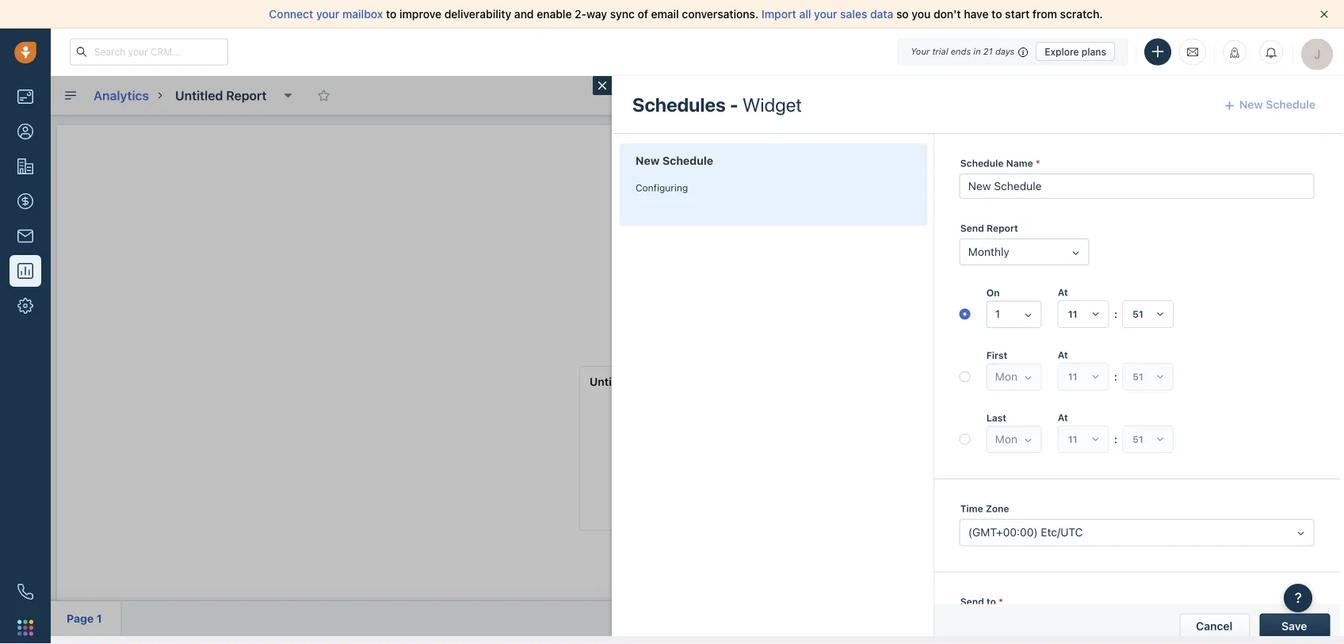 Task type: locate. For each thing, give the bounding box(es) containing it.
of
[[638, 8, 648, 21]]

2-
[[575, 8, 587, 21]]

import all your sales data link
[[762, 8, 897, 21]]

to right mailbox
[[386, 8, 397, 21]]

to
[[386, 8, 397, 21], [992, 8, 1002, 21]]

mailbox
[[342, 8, 383, 21]]

so
[[897, 8, 909, 21]]

deliverability
[[445, 8, 511, 21]]

days
[[996, 46, 1015, 57]]

your left mailbox
[[316, 8, 340, 21]]

explore plans
[[1045, 46, 1107, 57]]

21
[[984, 46, 993, 57]]

2 your from the left
[[814, 8, 837, 21]]

from
[[1033, 8, 1057, 21]]

ends
[[951, 46, 971, 57]]

your
[[911, 46, 930, 57]]

1 horizontal spatial to
[[992, 8, 1002, 21]]

to left start
[[992, 8, 1002, 21]]

scratch.
[[1060, 8, 1103, 21]]

enable
[[537, 8, 572, 21]]

your trial ends in 21 days
[[911, 46, 1015, 57]]

0 horizontal spatial to
[[386, 8, 397, 21]]

connect your mailbox to improve deliverability and enable 2-way sync of email conversations. import all your sales data so you don't have to start from scratch.
[[269, 8, 1103, 21]]

send email image
[[1187, 45, 1199, 59]]

1 horizontal spatial your
[[814, 8, 837, 21]]

in
[[974, 46, 981, 57]]

phone image
[[17, 584, 33, 600]]

conversations.
[[682, 8, 759, 21]]

your right the all
[[814, 8, 837, 21]]

email
[[651, 8, 679, 21]]

plans
[[1082, 46, 1107, 57]]

your
[[316, 8, 340, 21], [814, 8, 837, 21]]

0 horizontal spatial your
[[316, 8, 340, 21]]

sales
[[840, 8, 867, 21]]

phone element
[[10, 576, 41, 608]]

explore plans link
[[1036, 42, 1115, 61]]



Task type: vqa. For each thing, say whether or not it's contained in the screenshot.
plans
yes



Task type: describe. For each thing, give the bounding box(es) containing it.
data
[[870, 8, 894, 21]]

Search your CRM... text field
[[70, 38, 228, 65]]

you
[[912, 8, 931, 21]]

1 your from the left
[[316, 8, 340, 21]]

all
[[799, 8, 811, 21]]

connect your mailbox link
[[269, 8, 386, 21]]

freshworks switcher image
[[17, 620, 33, 636]]

trial
[[932, 46, 948, 57]]

connect
[[269, 8, 313, 21]]

import
[[762, 8, 796, 21]]

don't
[[934, 8, 961, 21]]

1 to from the left
[[386, 8, 397, 21]]

improve
[[400, 8, 442, 21]]

have
[[964, 8, 989, 21]]

2 to from the left
[[992, 8, 1002, 21]]

start
[[1005, 8, 1030, 21]]

and
[[514, 8, 534, 21]]

way
[[587, 8, 607, 21]]

sync
[[610, 8, 635, 21]]

close image
[[1321, 10, 1329, 18]]

what's new image
[[1229, 47, 1241, 58]]

explore
[[1045, 46, 1079, 57]]



